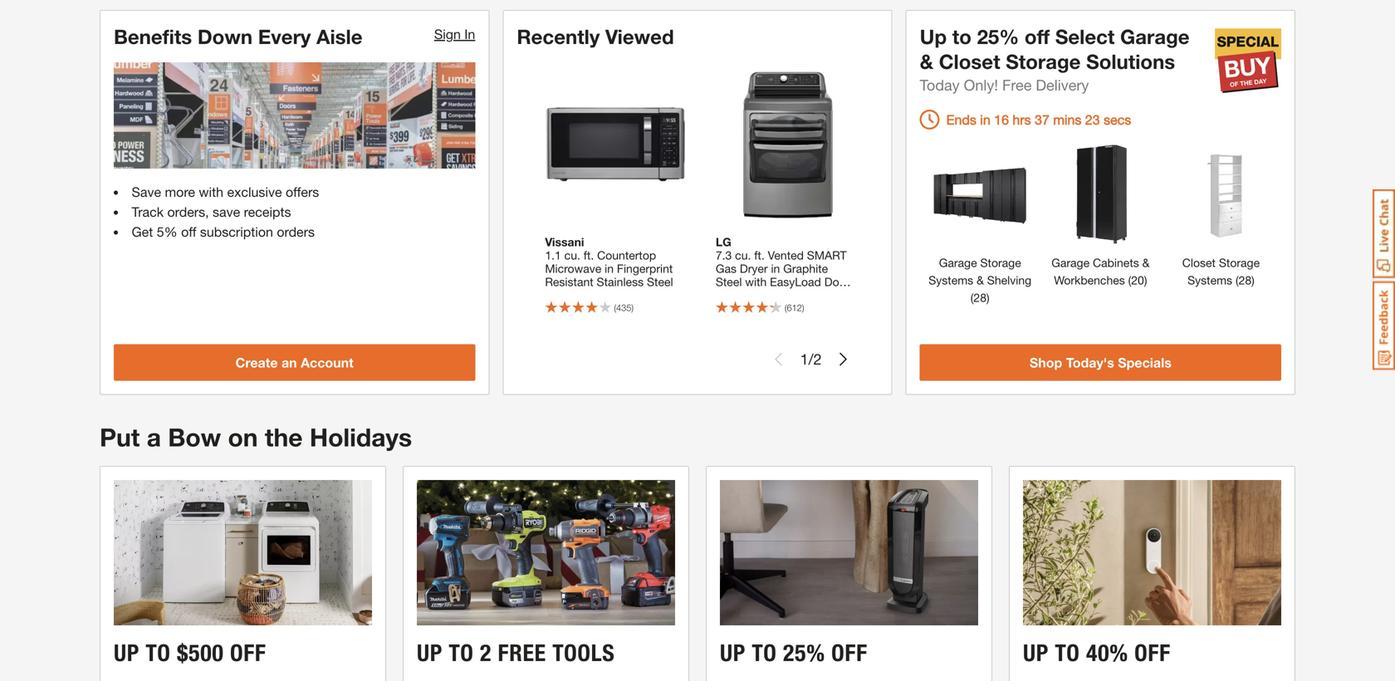 Task type: vqa. For each thing, say whether or not it's contained in the screenshot.
'off' to the bottom
yes



Task type: describe. For each thing, give the bounding box(es) containing it.
( for ( 20 )
[[1129, 273, 1132, 287]]

off for up to 40% off
[[1135, 639, 1171, 667]]

to for 25%
[[752, 639, 777, 667]]

aisle
[[316, 25, 363, 48]]

to for 2
[[449, 639, 474, 667]]

shop today's specials link
[[920, 344, 1282, 381]]

up to $500 off
[[114, 639, 266, 667]]

up to 2 free tools
[[417, 639, 615, 667]]

20
[[1132, 273, 1144, 287]]

ends in 16 hrs 37 mins 23 secs
[[947, 112, 1132, 128]]

2 for to
[[480, 639, 492, 667]]

sign
[[434, 26, 461, 42]]

to
[[953, 25, 972, 48]]

steel for fingerprint
[[647, 275, 673, 289]]

every
[[258, 25, 311, 48]]

storage for garage storage systems & shelving ( 28 )
[[981, 256, 1021, 270]]

garage cabinets & workbenches product image image
[[1049, 143, 1152, 246]]

save more with exclusive offers track orders, save receipts get 5% off subscription orders
[[132, 184, 319, 240]]

sign in
[[434, 26, 475, 42]]

track
[[132, 204, 164, 220]]

off for up to 25% off
[[832, 639, 868, 667]]

special buy logo image
[[1215, 28, 1282, 94]]

free
[[498, 639, 546, 667]]

28 inside "garage storage systems & shelving ( 28 )"
[[974, 291, 987, 305]]

closet inside up to 25% off select garage & closet storage solutions today only! free delivery
[[939, 50, 1001, 73]]

garage cabinets & workbenches
[[1052, 256, 1150, 287]]

) inside "garage storage systems & shelving ( 28 )"
[[987, 291, 990, 305]]

garage for garage cabinets & workbenches
[[1052, 256, 1090, 270]]

in inside vissani 1.1 cu. ft. countertop microwave in fingerprint resistant stainless steel
[[605, 262, 614, 275]]

dry
[[779, 288, 796, 302]]

shelving
[[987, 273, 1032, 287]]

image for up to 2 free tools image
[[417, 480, 675, 626]]

garage storage systems & shelving ( 28 )
[[929, 256, 1032, 305]]

612
[[787, 302, 802, 313]]

7.3
[[716, 248, 732, 262]]

benefits down every aisle
[[114, 25, 363, 48]]

image for up to 25% off image
[[720, 480, 978, 626]]

up for up to $500 off
[[114, 639, 140, 667]]

23
[[1086, 112, 1100, 128]]

( 612 )
[[785, 302, 804, 313]]

up to 40% off
[[1023, 639, 1171, 667]]

microwave
[[545, 262, 602, 275]]

put a bow on the holidays
[[100, 422, 412, 452]]

put
[[100, 422, 140, 452]]

off inside up to 25% off select garage & closet storage solutions today only! free delivery
[[1025, 25, 1050, 48]]

1
[[800, 350, 809, 368]]

5%
[[157, 224, 177, 240]]

/
[[809, 350, 814, 368]]

vissani 1.1 cu. ft. countertop microwave in fingerprint resistant stainless steel
[[545, 235, 673, 289]]

closet storage systems product image image
[[1170, 143, 1273, 246]]

workbenches
[[1054, 273, 1125, 287]]

1.1
[[545, 248, 561, 262]]

next slide image
[[837, 353, 850, 366]]

0 vertical spatial 28
[[1239, 273, 1252, 287]]

16
[[994, 112, 1009, 128]]

viewed
[[606, 25, 674, 48]]

to for 40%
[[1055, 639, 1080, 667]]

storage for closet storage systems
[[1219, 256, 1260, 270]]

create an account
[[236, 355, 354, 371]]

) for ( 435 )
[[632, 302, 634, 313]]

fingerprint
[[617, 262, 673, 275]]

technology
[[716, 302, 775, 315]]

up for up to 40% off
[[1023, 639, 1049, 667]]

) for ( 612 )
[[802, 302, 804, 313]]

get
[[132, 224, 153, 240]]

off inside save more with exclusive offers track orders, save receipts get 5% off subscription orders
[[181, 224, 196, 240]]

save
[[132, 184, 161, 200]]

recently viewed
[[517, 25, 674, 48]]

( 435 )
[[614, 302, 634, 313]]

( for ( 28 )
[[1236, 273, 1239, 287]]

an
[[282, 355, 297, 371]]

down
[[198, 25, 253, 48]]

systems for closet
[[1188, 273, 1233, 287]]

7.3 cu. ft. vented smart gas dryer in graphite steel with easyload door and sensor dry technology image
[[708, 66, 865, 223]]

closet inside closet storage systems
[[1183, 256, 1216, 270]]

up
[[920, 25, 947, 48]]

hrs
[[1013, 112, 1031, 128]]

door
[[825, 275, 850, 289]]

1 / 2
[[800, 350, 822, 368]]

receipts
[[244, 204, 291, 220]]

create
[[236, 355, 278, 371]]

create an account button
[[114, 344, 475, 381]]

offers
[[286, 184, 319, 200]]

ft. for countertop
[[584, 248, 594, 262]]

cu. for 7.3
[[735, 248, 751, 262]]

up to 25% off
[[720, 639, 868, 667]]

stainless
[[597, 275, 644, 289]]

exclusive
[[227, 184, 282, 200]]

garage for garage storage systems & shelving ( 28 )
[[939, 256, 977, 270]]

storage inside up to 25% off select garage & closet storage solutions today only! free delivery
[[1006, 50, 1081, 73]]

( 28 )
[[1233, 273, 1255, 287]]

the
[[265, 422, 303, 452]]

countertop
[[597, 248, 656, 262]]

subscription
[[200, 224, 273, 240]]



Task type: locate. For each thing, give the bounding box(es) containing it.
holidays
[[310, 422, 412, 452]]

steel for dryer
[[716, 275, 742, 289]]

resistant
[[545, 275, 594, 289]]

cu. inside lg 7.3 cu. ft. vented smart gas dryer in graphite steel with easyload door and sensor dry technology
[[735, 248, 751, 262]]

& up 20
[[1143, 256, 1150, 270]]

in left fingerprint
[[605, 262, 614, 275]]

&
[[920, 50, 934, 73], [1143, 256, 1150, 270], [977, 273, 984, 287]]

garage
[[1121, 25, 1190, 48], [939, 256, 977, 270], [1052, 256, 1090, 270]]

3 to from the left
[[752, 639, 777, 667]]

closet up today only!
[[939, 50, 1001, 73]]

2 horizontal spatial in
[[980, 112, 991, 128]]

orders
[[277, 224, 315, 240]]

( 20 )
[[1125, 273, 1147, 287]]

on
[[228, 422, 258, 452]]

with
[[199, 184, 223, 200], [745, 275, 767, 289]]

free delivery
[[1003, 76, 1089, 94]]

1 systems from the left
[[929, 273, 974, 287]]

live chat image
[[1373, 189, 1395, 278]]

( for ( 612 )
[[785, 302, 787, 313]]

2
[[814, 350, 822, 368], [480, 639, 492, 667]]

benefits
[[114, 25, 192, 48]]

1 ft. from the left
[[584, 248, 594, 262]]

systems left shelving
[[929, 273, 974, 287]]

1 to from the left
[[146, 639, 171, 667]]

garage inside garage cabinets & workbenches
[[1052, 256, 1090, 270]]

1 horizontal spatial closet
[[1183, 256, 1216, 270]]

1 off from the left
[[230, 639, 266, 667]]

this is the first slide image
[[772, 353, 785, 366]]

lg 7.3 cu. ft. vented smart gas dryer in graphite steel with easyload door and sensor dry technology
[[716, 235, 850, 315]]

& inside "garage storage systems & shelving ( 28 )"
[[977, 273, 984, 287]]

ft. for vented
[[754, 248, 765, 262]]

image for up to 40% off image
[[1023, 480, 1282, 626]]

shop today's specials
[[1030, 355, 1172, 371]]

cu.
[[565, 248, 581, 262], [735, 248, 751, 262]]

1 horizontal spatial 25%
[[977, 25, 1019, 48]]

ft. inside vissani 1.1 cu. ft. countertop microwave in fingerprint resistant stainless steel
[[584, 248, 594, 262]]

)
[[1144, 273, 1147, 287], [1252, 273, 1255, 287], [987, 291, 990, 305], [632, 302, 634, 313], [802, 302, 804, 313]]

1 vertical spatial with
[[745, 275, 767, 289]]

garage storage systems & shelving product image image
[[929, 143, 1032, 246]]

ends
[[947, 112, 977, 128]]

2 right 1
[[814, 350, 822, 368]]

vissani
[[545, 235, 584, 249]]

1 vertical spatial 28
[[974, 291, 987, 305]]

1 horizontal spatial off
[[1025, 25, 1050, 48]]

feedback link image
[[1373, 281, 1395, 370]]

systems right 20
[[1188, 273, 1233, 287]]

25% inside up to 25% off select garage & closet storage solutions today only! free delivery
[[977, 25, 1019, 48]]

2 ft. from the left
[[754, 248, 765, 262]]

smart
[[807, 248, 847, 262]]

systems for garage
[[929, 273, 974, 287]]

( inside "garage storage systems & shelving ( 28 )"
[[971, 291, 974, 305]]

up for up to 25% off
[[720, 639, 746, 667]]

steel inside lg 7.3 cu. ft. vented smart gas dryer in graphite steel with easyload door and sensor dry technology
[[716, 275, 742, 289]]

with inside save more with exclusive offers track orders, save receipts get 5% off subscription orders
[[199, 184, 223, 200]]

garage inside "garage storage systems & shelving ( 28 )"
[[939, 256, 977, 270]]

bow
[[168, 422, 221, 452]]

steel down the 7.3
[[716, 275, 742, 289]]

vented
[[768, 248, 804, 262]]

graphite
[[783, 262, 828, 275]]

with up technology
[[745, 275, 767, 289]]

1 horizontal spatial cu.
[[735, 248, 751, 262]]

ft. inside lg 7.3 cu. ft. vented smart gas dryer in graphite steel with easyload door and sensor dry technology
[[754, 248, 765, 262]]

) for ( 20 )
[[1144, 273, 1147, 287]]

sign in card banner image
[[114, 62, 475, 169]]

gas
[[716, 262, 737, 275]]

3 off from the left
[[1135, 639, 1171, 667]]

cu. right the 7.3
[[735, 248, 751, 262]]

2 horizontal spatial garage
[[1121, 25, 1190, 48]]

up
[[114, 639, 140, 667], [417, 639, 443, 667], [720, 639, 746, 667], [1023, 639, 1049, 667]]

more
[[165, 184, 195, 200]]

25% for off
[[977, 25, 1019, 48]]

) for ( 28 )
[[1252, 273, 1255, 287]]

garage down garage storage systems & shelving product image
[[939, 256, 977, 270]]

0 horizontal spatial off
[[230, 639, 266, 667]]

steel inside vissani 1.1 cu. ft. countertop microwave in fingerprint resistant stainless steel
[[647, 275, 673, 289]]

storage up ( 28 )
[[1219, 256, 1260, 270]]

recently
[[517, 25, 600, 48]]

storage up free delivery
[[1006, 50, 1081, 73]]

orders,
[[167, 204, 209, 220]]

to
[[146, 639, 171, 667], [449, 639, 474, 667], [752, 639, 777, 667], [1055, 639, 1080, 667]]

to for $500
[[146, 639, 171, 667]]

easyload
[[770, 275, 821, 289]]

1 vertical spatial 2
[[480, 639, 492, 667]]

ft. left 'vented'
[[754, 248, 765, 262]]

cu. inside vissani 1.1 cu. ft. countertop microwave in fingerprint resistant stainless steel
[[565, 248, 581, 262]]

(
[[1129, 273, 1132, 287], [1236, 273, 1239, 287], [971, 291, 974, 305], [614, 302, 616, 313], [785, 302, 787, 313]]

in inside lg 7.3 cu. ft. vented smart gas dryer in graphite steel with easyload door and sensor dry technology
[[771, 262, 780, 275]]

1 cu. from the left
[[565, 248, 581, 262]]

2 systems from the left
[[1188, 273, 1233, 287]]

37
[[1035, 112, 1050, 128]]

25% for off
[[783, 639, 825, 667]]

up to 25% off select garage & closet storage solutions today only! free delivery
[[920, 25, 1190, 94]]

lg
[[716, 235, 732, 249]]

1 horizontal spatial in
[[771, 262, 780, 275]]

1 horizontal spatial with
[[745, 275, 767, 289]]

0 vertical spatial 2
[[814, 350, 822, 368]]

1 horizontal spatial 2
[[814, 350, 822, 368]]

off
[[230, 639, 266, 667], [832, 639, 868, 667], [1135, 639, 1171, 667]]

& inside up to 25% off select garage & closet storage solutions today only! free delivery
[[920, 50, 934, 73]]

ft. up resistant on the top
[[584, 248, 594, 262]]

2 left free
[[480, 639, 492, 667]]

dryer
[[740, 262, 768, 275]]

in
[[465, 26, 475, 42]]

systems inside closet storage systems
[[1188, 273, 1233, 287]]

0 horizontal spatial 25%
[[783, 639, 825, 667]]

sign in link
[[434, 26, 475, 42]]

2 to from the left
[[449, 639, 474, 667]]

with inside lg 7.3 cu. ft. vented smart gas dryer in graphite steel with easyload door and sensor dry technology
[[745, 275, 767, 289]]

0 horizontal spatial garage
[[939, 256, 977, 270]]

40%
[[1086, 639, 1129, 667]]

1 horizontal spatial systems
[[1188, 273, 1233, 287]]

0 vertical spatial off
[[1025, 25, 1050, 48]]

435
[[616, 302, 632, 313]]

in right dryer
[[771, 262, 780, 275]]

2 steel from the left
[[716, 275, 742, 289]]

save
[[213, 204, 240, 220]]

0 vertical spatial 25%
[[977, 25, 1019, 48]]

tools
[[553, 639, 615, 667]]

with up save
[[199, 184, 223, 200]]

ft.
[[584, 248, 594, 262], [754, 248, 765, 262]]

& down up
[[920, 50, 934, 73]]

2 off from the left
[[832, 639, 868, 667]]

garage inside up to 25% off select garage & closet storage solutions today only! free delivery
[[1121, 25, 1190, 48]]

2 for /
[[814, 350, 822, 368]]

1 horizontal spatial garage
[[1052, 256, 1090, 270]]

1 vertical spatial off
[[181, 224, 196, 240]]

storage
[[1006, 50, 1081, 73], [981, 256, 1021, 270], [1219, 256, 1260, 270]]

steel
[[647, 275, 673, 289], [716, 275, 742, 289]]

0 horizontal spatial with
[[199, 184, 223, 200]]

closet
[[939, 50, 1001, 73], [1183, 256, 1216, 270]]

cu. right 1.1
[[565, 248, 581, 262]]

1 horizontal spatial &
[[977, 273, 984, 287]]

0 vertical spatial closet
[[939, 50, 1001, 73]]

garage up solutions
[[1121, 25, 1190, 48]]

1 vertical spatial &
[[1143, 256, 1150, 270]]

4 to from the left
[[1055, 639, 1080, 667]]

solutions
[[1087, 50, 1176, 73]]

25%
[[977, 25, 1019, 48], [783, 639, 825, 667]]

0 horizontal spatial &
[[920, 50, 934, 73]]

closet storage systems
[[1183, 256, 1260, 287]]

$500
[[177, 639, 224, 667]]

0 vertical spatial with
[[199, 184, 223, 200]]

cabinets
[[1093, 256, 1139, 270]]

& left shelving
[[977, 273, 984, 287]]

0 horizontal spatial systems
[[929, 273, 974, 287]]

today only!
[[920, 76, 998, 94]]

0 horizontal spatial steel
[[647, 275, 673, 289]]

systems
[[929, 273, 974, 287], [1188, 273, 1233, 287]]

image for up to $500 off image
[[114, 480, 372, 626]]

2 up from the left
[[417, 639, 443, 667]]

cu. for 1.1
[[565, 248, 581, 262]]

systems inside "garage storage systems & shelving ( 28 )"
[[929, 273, 974, 287]]

1 vertical spatial 25%
[[783, 639, 825, 667]]

1 horizontal spatial 28
[[1239, 273, 1252, 287]]

steel right stainless
[[647, 275, 673, 289]]

mins
[[1054, 112, 1082, 128]]

1 steel from the left
[[647, 275, 673, 289]]

2 horizontal spatial &
[[1143, 256, 1150, 270]]

1 horizontal spatial ft.
[[754, 248, 765, 262]]

off down orders,
[[181, 224, 196, 240]]

select
[[1056, 25, 1115, 48]]

sensor
[[739, 288, 775, 302]]

secs
[[1104, 112, 1132, 128]]

0 horizontal spatial off
[[181, 224, 196, 240]]

0 horizontal spatial 28
[[974, 291, 987, 305]]

closet down closet storage systems product image
[[1183, 256, 1216, 270]]

2 cu. from the left
[[735, 248, 751, 262]]

0 vertical spatial &
[[920, 50, 934, 73]]

0 horizontal spatial closet
[[939, 50, 1001, 73]]

2 horizontal spatial off
[[1135, 639, 1171, 667]]

in
[[980, 112, 991, 128], [605, 262, 614, 275], [771, 262, 780, 275]]

2 vertical spatial &
[[977, 273, 984, 287]]

off for up to $500 off
[[230, 639, 266, 667]]

in left 16
[[980, 112, 991, 128]]

a
[[147, 422, 161, 452]]

1 horizontal spatial off
[[832, 639, 868, 667]]

3 up from the left
[[720, 639, 746, 667]]

28
[[1239, 273, 1252, 287], [974, 291, 987, 305]]

0 horizontal spatial cu.
[[565, 248, 581, 262]]

( for ( 435 )
[[614, 302, 616, 313]]

storage up shelving
[[981, 256, 1021, 270]]

storage inside closet storage systems
[[1219, 256, 1260, 270]]

and
[[716, 288, 735, 302]]

0 horizontal spatial 2
[[480, 639, 492, 667]]

garage up workbenches
[[1052, 256, 1090, 270]]

off left select
[[1025, 25, 1050, 48]]

1.1 cu. ft. countertop microwave in fingerprint resistant stainless steel image
[[537, 66, 694, 223]]

4 up from the left
[[1023, 639, 1049, 667]]

storage inside "garage storage systems & shelving ( 28 )"
[[981, 256, 1021, 270]]

1 horizontal spatial steel
[[716, 275, 742, 289]]

1 up from the left
[[114, 639, 140, 667]]

1 vertical spatial closet
[[1183, 256, 1216, 270]]

& inside garage cabinets & workbenches
[[1143, 256, 1150, 270]]

0 horizontal spatial ft.
[[584, 248, 594, 262]]

account
[[301, 355, 354, 371]]

0 horizontal spatial in
[[605, 262, 614, 275]]

up for up to 2 free tools
[[417, 639, 443, 667]]

off
[[1025, 25, 1050, 48], [181, 224, 196, 240]]



